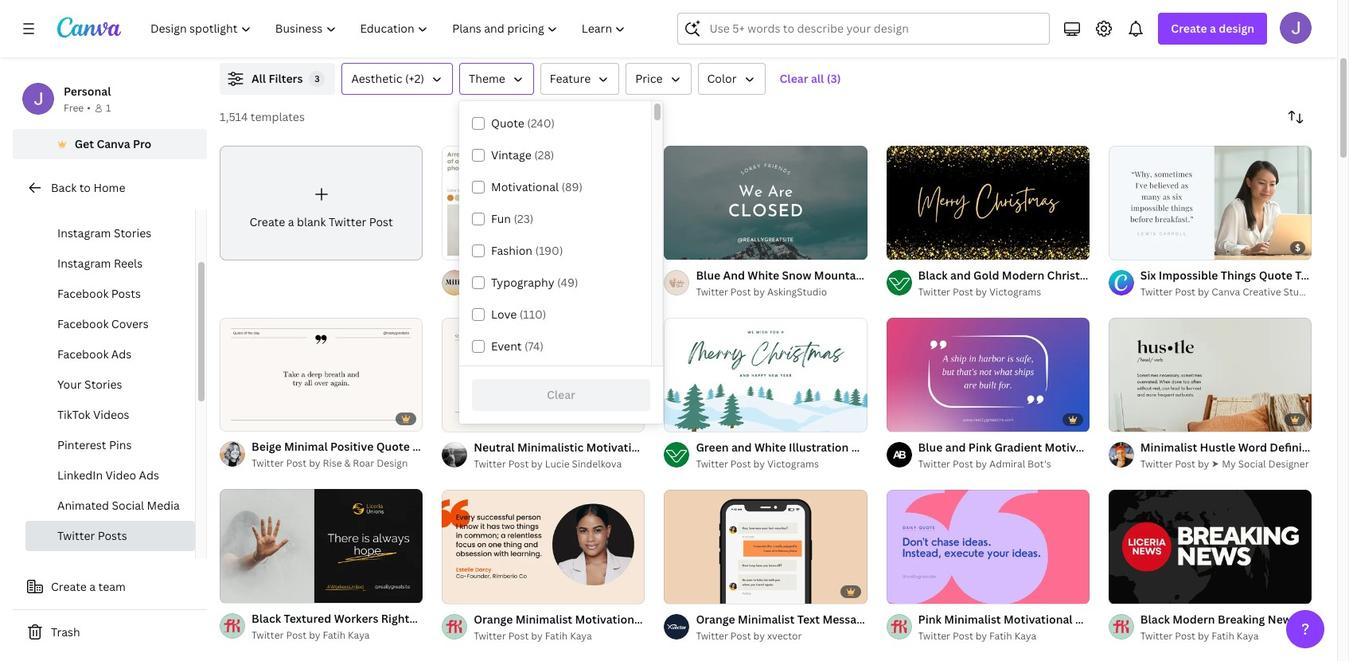 Task type: locate. For each thing, give the bounding box(es) containing it.
minimalist left hustle
[[1141, 439, 1198, 455]]

and inside black and gold modern christmas greeting twitter post twitter post by victograms
[[951, 268, 971, 283]]

1 horizontal spatial orange
[[696, 611, 736, 627]]

0 vertical spatial aesthetic
[[352, 71, 403, 86]]

kaya down pink minimalist motivational quote twitter post "link"
[[1015, 629, 1037, 643]]

by inside beige minimal positive quote twitter post twitter post by rise & roar design
[[309, 457, 321, 470]]

definition
[[1271, 439, 1325, 455]]

kaya down workers
[[348, 629, 370, 642]]

quote inside the orange minimalist text message quote twitter post twitter post by xvector
[[872, 611, 906, 627]]

create inside dropdown button
[[1172, 21, 1208, 36]]

post inside 'link'
[[731, 285, 752, 299]]

0 horizontal spatial studio
[[570, 285, 600, 299]]

twitter post by ➤ my social designer link
[[1141, 456, 1313, 472]]

create inside button
[[51, 579, 87, 594]]

1 horizontal spatial white
[[755, 439, 787, 455]]

your
[[57, 377, 82, 392]]

fatih down "orange minimalist motivational quote twitter post" link
[[545, 629, 568, 643]]

by inside the black textured workers rights motivational quote twitter post twitter post by fatih kaya
[[309, 629, 321, 642]]

motivational inside pink minimalist motivational quote twitter post twitter post by fatih kaya
[[1004, 611, 1073, 627]]

aesthetic (+2) button
[[342, 63, 453, 95]]

linkedin video ads
[[57, 468, 159, 483]]

victograms down illustration
[[768, 457, 820, 471]]

orange minimalist motivational quote twitter post image
[[442, 489, 645, 604]]

christmas inside black and gold modern christmas greeting twitter post twitter post by victograms
[[1048, 268, 1103, 283]]

stories for your stories
[[84, 377, 122, 392]]

3 twitter post by fatih kaya link from the left
[[919, 628, 1090, 644]]

jacob simon image
[[1281, 12, 1313, 44]]

instagram reels link
[[25, 248, 195, 279]]

and
[[951, 268, 971, 283], [732, 439, 752, 455], [946, 439, 966, 455]]

clear left all
[[780, 71, 809, 86]]

black for black textured workers rights motivational quote twitter post
[[252, 611, 281, 626]]

0 horizontal spatial black
[[252, 611, 281, 626]]

facebook down instagram reels
[[57, 286, 109, 301]]

1,514
[[220, 109, 248, 124]]

white left illustration
[[755, 439, 787, 455]]

blue and white snow mountain view greeting we are closed twitter post image
[[665, 146, 868, 260]]

headline
[[1301, 611, 1349, 627]]

create left team
[[51, 579, 87, 594]]

gallery
[[641, 268, 680, 283]]

twitter inside minimalist hustle word definition twitt twitter post by ➤ my social designer
[[1141, 457, 1173, 471]]

0 horizontal spatial ads
[[111, 346, 132, 362]]

motivational inside "neutral minimalistic motivational quote twitter post twitter post by lucie sindelkova"
[[587, 439, 656, 455]]

vintage (28)
[[491, 147, 555, 162]]

0 horizontal spatial victograms
[[768, 457, 820, 471]]

a left team
[[89, 579, 96, 594]]

1 horizontal spatial social
[[1239, 457, 1267, 471]]

and for black
[[951, 268, 971, 283]]

1 horizontal spatial twitter post by victograms link
[[919, 284, 1090, 300]]

love
[[491, 307, 517, 322]]

fatih down workers
[[323, 629, 346, 642]]

trash link
[[13, 616, 207, 648]]

orange for orange minimalist text message quote twitter post
[[696, 611, 736, 627]]

0 vertical spatial social
[[1239, 457, 1267, 471]]

minimalist up twitter post by xvector link
[[738, 611, 795, 627]]

1 horizontal spatial pink
[[969, 439, 992, 455]]

create a blank twitter post link
[[220, 146, 423, 260]]

pink inside pink minimalist motivational quote twitter post twitter post by fatih kaya
[[919, 611, 942, 627]]

fatih down pink minimalist motivational quote twitter post "link"
[[990, 629, 1013, 643]]

1 vertical spatial stories
[[84, 377, 122, 392]]

studio for photo
[[570, 285, 600, 299]]

white
[[474, 268, 506, 283], [755, 439, 787, 455]]

askingstudio
[[768, 285, 828, 299]]

canva left pro
[[97, 136, 130, 151]]

by inside the six impossible things quote twitter po twitter post by canva creative studio
[[1199, 285, 1210, 299]]

0 horizontal spatial orange
[[474, 611, 513, 627]]

twitter post by fatih kaya link for black modern breaking news headline 
[[1141, 628, 1313, 644]]

color
[[708, 71, 737, 86]]

black inside the black textured workers rights motivational quote twitter post twitter post by fatih kaya
[[252, 611, 281, 626]]

black textured workers rights motivational quote twitter post twitter post by fatih kaya
[[252, 611, 591, 642]]

minimalist inside minimalist hustle word definition twitt twitter post by ➤ my social designer
[[1141, 439, 1198, 455]]

posts down animated social media link
[[98, 528, 127, 543]]

canva
[[97, 136, 130, 151], [1212, 285, 1241, 299]]

create left design
[[1172, 21, 1208, 36]]

1 vertical spatial twitter post by victograms link
[[696, 456, 868, 472]]

0 vertical spatial a
[[1211, 21, 1217, 36]]

facebook ads link
[[25, 339, 195, 370]]

post inside minimalist hustle word definition twitt twitter post by ➤ my social designer
[[1176, 457, 1196, 471]]

3 instagram from the top
[[57, 256, 111, 271]]

2 vertical spatial create
[[51, 579, 87, 594]]

minimalist inside the orange minimalist motivational quote twitter post twitter post by fatih kaya
[[516, 611, 573, 627]]

victograms
[[990, 285, 1042, 299], [768, 457, 820, 471]]

modern left breaking
[[1173, 611, 1216, 627]]

six
[[1141, 268, 1157, 283]]

po
[[1337, 268, 1350, 283]]

1 horizontal spatial canva
[[1212, 285, 1241, 299]]

a inside button
[[89, 579, 96, 594]]

0 horizontal spatial a
[[89, 579, 96, 594]]

0 vertical spatial modern
[[1003, 268, 1045, 283]]

event
[[491, 338, 522, 354]]

a inside dropdown button
[[1211, 21, 1217, 36]]

your stories
[[57, 377, 122, 392]]

white collage aesthetic photo gallery twitter post twitter post by milie studio
[[474, 268, 748, 299]]

greeting for modern
[[1105, 268, 1152, 283]]

1 vertical spatial victograms
[[768, 457, 820, 471]]

admiral
[[990, 457, 1026, 471]]

christmas
[[1048, 268, 1103, 283], [852, 439, 907, 455]]

1 fatih from the left
[[323, 629, 346, 642]]

aesthetic inside white collage aesthetic photo gallery twitter post twitter post by milie studio
[[551, 268, 603, 283]]

black and gold modern christmas greeting twitter post link
[[919, 267, 1220, 284]]

minimalist down 'orange minimalist motivational quote twitter post' image at the left bottom
[[516, 611, 573, 627]]

six impossible things quote twitter po twitter post by canva creative studio
[[1141, 268, 1350, 299]]

back to home
[[51, 180, 125, 195]]

back to home link
[[13, 172, 207, 204]]

0 vertical spatial stories
[[114, 225, 152, 241]]

twitter
[[329, 214, 367, 229], [683, 268, 721, 283], [1155, 268, 1193, 283], [1296, 268, 1334, 283], [474, 285, 506, 299], [696, 285, 729, 299], [919, 285, 951, 299], [1141, 285, 1173, 299], [413, 439, 451, 454], [694, 439, 733, 455], [959, 439, 997, 455], [1153, 439, 1191, 455], [252, 457, 284, 470], [474, 457, 506, 471], [696, 457, 729, 471], [919, 457, 951, 471], [1141, 457, 1173, 471], [57, 528, 95, 543], [526, 611, 564, 626], [683, 611, 722, 627], [909, 611, 947, 627], [1112, 611, 1150, 627], [252, 629, 284, 642], [474, 629, 506, 643], [696, 629, 729, 643], [919, 629, 951, 643], [1141, 629, 1173, 643]]

quote inside blue and pink gradient motivational quote twitter post twitter post by admiral bot's
[[1117, 439, 1151, 455]]

(23)
[[514, 211, 534, 226]]

black inside black and gold modern christmas greeting twitter post twitter post by victograms
[[919, 268, 948, 283]]

ads right video
[[139, 468, 159, 483]]

0 vertical spatial ads
[[111, 346, 132, 362]]

minimalist inside the orange minimalist text message quote twitter post twitter post by xvector
[[738, 611, 795, 627]]

1 vertical spatial posts
[[111, 286, 141, 301]]

white down 'fashion'
[[474, 268, 506, 283]]

orange inside the orange minimalist motivational quote twitter post twitter post by fatih kaya
[[474, 611, 513, 627]]

victograms for illustration
[[768, 457, 820, 471]]

modern inside the black modern breaking news headline  twitter post by fatih kaya
[[1173, 611, 1216, 627]]

0 vertical spatial canva
[[97, 136, 130, 151]]

1 studio from the left
[[570, 285, 600, 299]]

1 horizontal spatial victograms
[[990, 285, 1042, 299]]

fatih down breaking
[[1212, 629, 1235, 643]]

white inside green and white illustration christmas greeting twitter post twitter post by victograms
[[755, 439, 787, 455]]

0 vertical spatial clear
[[780, 71, 809, 86]]

quote (240)
[[491, 115, 555, 131]]

studio inside white collage aesthetic photo gallery twitter post twitter post by milie studio
[[570, 285, 600, 299]]

neutral minimalistic motivational quote twitter post twitter post by lucie sindelkova
[[474, 439, 759, 471]]

linkedin
[[57, 468, 103, 483]]

minimalist inside pink minimalist motivational quote twitter post twitter post by fatih kaya
[[945, 611, 1002, 627]]

by inside "neutral minimalistic motivational quote twitter post twitter post by lucie sindelkova"
[[532, 457, 543, 471]]

clear button
[[472, 379, 651, 411]]

free •
[[64, 101, 91, 115]]

reels
[[114, 256, 143, 271]]

x/twitter post templates image
[[973, 0, 1313, 44]]

instagram reels
[[57, 256, 143, 271]]

greeting for illustration
[[910, 439, 956, 455]]

facebook for facebook covers
[[57, 316, 109, 331]]

aesthetic left (+2)
[[352, 71, 403, 86]]

1 vertical spatial clear
[[547, 387, 576, 402]]

1 horizontal spatial christmas
[[1048, 268, 1103, 283]]

minimalistic
[[518, 439, 584, 455]]

canva down things
[[1212, 285, 1241, 299]]

hustle
[[1201, 439, 1236, 455]]

posts up instagram stories link
[[114, 195, 143, 210]]

1 horizontal spatial clear
[[780, 71, 809, 86]]

kaya inside the orange minimalist motivational quote twitter post twitter post by fatih kaya
[[570, 629, 592, 643]]

and right blue
[[946, 439, 966, 455]]

studio
[[570, 285, 600, 299], [1284, 285, 1315, 299]]

fatih
[[323, 629, 346, 642], [545, 629, 568, 643], [990, 629, 1013, 643], [1212, 629, 1235, 643]]

christmas left six
[[1048, 268, 1103, 283]]

social down video
[[112, 498, 144, 513]]

1 horizontal spatial a
[[288, 214, 294, 229]]

black
[[919, 268, 948, 283], [252, 611, 281, 626], [1141, 611, 1171, 627]]

1 facebook from the top
[[57, 286, 109, 301]]

1 vertical spatial a
[[288, 214, 294, 229]]

by inside pink minimalist motivational quote twitter post twitter post by fatih kaya
[[976, 629, 988, 643]]

0 vertical spatial victograms
[[990, 285, 1042, 299]]

pinterest
[[57, 437, 106, 452]]

1 horizontal spatial studio
[[1284, 285, 1315, 299]]

instagram for instagram stories
[[57, 225, 111, 241]]

modern
[[1003, 268, 1045, 283], [1173, 611, 1216, 627]]

4 kaya from the left
[[1238, 629, 1259, 643]]

minimalist hustle word definition twitter post image
[[1109, 317, 1313, 432]]

0 vertical spatial pink
[[969, 439, 992, 455]]

and inside blue and pink gradient motivational quote twitter post twitter post by admiral bot's
[[946, 439, 966, 455]]

black inside the black modern breaking news headline  twitter post by fatih kaya
[[1141, 611, 1171, 627]]

0 vertical spatial christmas
[[1048, 268, 1103, 283]]

0 horizontal spatial clear
[[547, 387, 576, 402]]

social inside minimalist hustle word definition twitt twitter post by ➤ my social designer
[[1239, 457, 1267, 471]]

and left gold
[[951, 268, 971, 283]]

orange for orange minimalist motivational quote twitter post
[[474, 611, 513, 627]]

twitter post by victograms link for gold
[[919, 284, 1090, 300]]

by inside the orange minimalist text message quote twitter post twitter post by xvector
[[754, 629, 765, 643]]

pink minimalist motivational quote twitter post image
[[887, 489, 1090, 604]]

1 horizontal spatial greeting
[[1105, 268, 1152, 283]]

stories
[[114, 225, 152, 241], [84, 377, 122, 392]]

1 horizontal spatial black
[[919, 268, 948, 283]]

create for create a team
[[51, 579, 87, 594]]

1 vertical spatial instagram
[[57, 225, 111, 241]]

by inside white collage aesthetic photo gallery twitter post twitter post by milie studio
[[532, 285, 543, 299]]

and right green
[[732, 439, 752, 455]]

0 horizontal spatial social
[[112, 498, 144, 513]]

neutral
[[474, 439, 515, 455]]

1 vertical spatial canva
[[1212, 285, 1241, 299]]

social down word
[[1239, 457, 1267, 471]]

greeting left impossible
[[1105, 268, 1152, 283]]

0 vertical spatial posts
[[114, 195, 143, 210]]

by inside minimalist hustle word definition twitt twitter post by ➤ my social designer
[[1199, 457, 1210, 471]]

bot's
[[1028, 457, 1052, 471]]

and inside green and white illustration christmas greeting twitter post twitter post by victograms
[[732, 439, 752, 455]]

2 twitter post by fatih kaya link from the left
[[474, 628, 645, 644]]

a left design
[[1211, 21, 1217, 36]]

black modern breaking news headline  twitter post by fatih kaya
[[1141, 611, 1350, 643]]

None search field
[[678, 13, 1051, 45]]

motivational inside blue and pink gradient motivational quote twitter post twitter post by admiral bot's
[[1045, 439, 1114, 455]]

a left 'blank'
[[288, 214, 294, 229]]

2 horizontal spatial a
[[1211, 21, 1217, 36]]

event (74)
[[491, 338, 544, 354]]

Sort by button
[[1281, 101, 1313, 133]]

2 vertical spatial posts
[[98, 528, 127, 543]]

clear up "minimalistic"
[[547, 387, 576, 402]]

facebook up your stories
[[57, 346, 109, 362]]

2 horizontal spatial create
[[1172, 21, 1208, 36]]

facebook up the facebook ads
[[57, 316, 109, 331]]

$
[[1296, 241, 1301, 253]]

posts for instagram posts
[[114, 195, 143, 210]]

0 horizontal spatial create
[[51, 579, 87, 594]]

modern inside black and gold modern christmas greeting twitter post twitter post by victograms
[[1003, 268, 1045, 283]]

(+2)
[[405, 71, 425, 86]]

2 horizontal spatial black
[[1141, 611, 1171, 627]]

pink inside blue and pink gradient motivational quote twitter post twitter post by admiral bot's
[[969, 439, 992, 455]]

beige minimal positive quote twitter post image
[[220, 317, 423, 431]]

green and white illustration christmas greeting twitter post twitter post by victograms
[[696, 439, 1024, 471]]

0 horizontal spatial twitter post by victograms link
[[696, 456, 868, 472]]

victograms inside black and gold modern christmas greeting twitter post twitter post by victograms
[[990, 285, 1042, 299]]

create a blank twitter post element
[[220, 146, 423, 260]]

4 twitter post by fatih kaya link from the left
[[1141, 628, 1313, 644]]

1 instagram from the top
[[57, 195, 111, 210]]

0 vertical spatial create
[[1172, 21, 1208, 36]]

minimalist down pink minimalist motivational quote twitter post image
[[945, 611, 1002, 627]]

aesthetic
[[352, 71, 403, 86], [551, 268, 603, 283]]

christmas left blue
[[852, 439, 907, 455]]

1 horizontal spatial modern
[[1173, 611, 1216, 627]]

by inside green and white illustration christmas greeting twitter post twitter post by victograms
[[754, 457, 765, 471]]

orange inside the orange minimalist text message quote twitter post twitter post by xvector
[[696, 611, 736, 627]]

0 vertical spatial white
[[474, 268, 506, 283]]

kaya down "orange minimalist motivational quote twitter post" link
[[570, 629, 592, 643]]

christmas for illustration
[[852, 439, 907, 455]]

1 vertical spatial greeting
[[910, 439, 956, 455]]

0 horizontal spatial white
[[474, 268, 506, 283]]

3 filter options selected element
[[309, 71, 325, 87]]

all
[[812, 71, 825, 86]]

3 fatih from the left
[[990, 629, 1013, 643]]

0 vertical spatial instagram
[[57, 195, 111, 210]]

posts inside facebook posts link
[[111, 286, 141, 301]]

2 vertical spatial a
[[89, 579, 96, 594]]

facebook posts link
[[25, 279, 195, 309]]

1 orange from the left
[[474, 611, 513, 627]]

2 studio from the left
[[1284, 285, 1315, 299]]

ads down covers
[[111, 346, 132, 362]]

filters
[[269, 71, 303, 86]]

beige
[[252, 439, 282, 454]]

kaya down black modern breaking news headline link
[[1238, 629, 1259, 643]]

your stories link
[[25, 370, 195, 400]]

1 vertical spatial pink
[[919, 611, 942, 627]]

2 orange from the left
[[696, 611, 736, 627]]

twitter post by canva creative studio link
[[1141, 284, 1315, 300]]

creative
[[1243, 285, 1282, 299]]

instagram stories link
[[25, 218, 195, 248]]

modern right gold
[[1003, 268, 1045, 283]]

0 vertical spatial facebook
[[57, 286, 109, 301]]

1 vertical spatial aesthetic
[[551, 268, 603, 283]]

1 vertical spatial christmas
[[852, 439, 907, 455]]

post inside the six impossible things quote twitter po twitter post by canva creative studio
[[1176, 285, 1196, 299]]

by inside 'link'
[[754, 285, 765, 299]]

pro
[[133, 136, 152, 151]]

posts inside instagram posts link
[[114, 195, 143, 210]]

1 twitter post by fatih kaya link from the left
[[252, 628, 423, 644]]

0 horizontal spatial pink
[[919, 611, 942, 627]]

2 vertical spatial instagram
[[57, 256, 111, 271]]

4 fatih from the left
[[1212, 629, 1235, 643]]

2 kaya from the left
[[570, 629, 592, 643]]

get canva pro button
[[13, 129, 207, 159]]

post inside the black modern breaking news headline  twitter post by fatih kaya
[[1176, 629, 1196, 643]]

blue and pink gradient motivational quote twitter post image
[[887, 317, 1090, 432]]

black modern breaking news headline twitter post image
[[1109, 489, 1313, 604]]

1 vertical spatial modern
[[1173, 611, 1216, 627]]

home
[[93, 180, 125, 195]]

studio right the milie
[[570, 285, 600, 299]]

kaya
[[348, 629, 370, 642], [570, 629, 592, 643], [1015, 629, 1037, 643], [1238, 629, 1259, 643]]

pinterest pins link
[[25, 430, 195, 460]]

2 facebook from the top
[[57, 316, 109, 331]]

2 vertical spatial facebook
[[57, 346, 109, 362]]

victograms for modern
[[990, 285, 1042, 299]]

1 vertical spatial create
[[250, 214, 285, 229]]

greeting up twitter post by admiral bot's link at bottom
[[910, 439, 956, 455]]

3 kaya from the left
[[1015, 629, 1037, 643]]

1 horizontal spatial create
[[250, 214, 285, 229]]

and for green
[[732, 439, 752, 455]]

green
[[696, 439, 729, 455]]

(74)
[[525, 338, 544, 354]]

0 horizontal spatial aesthetic
[[352, 71, 403, 86]]

victograms down gold
[[990, 285, 1042, 299]]

motivational (89)
[[491, 179, 583, 194]]

stories up reels at the left of page
[[114, 225, 152, 241]]

instagram for instagram reels
[[57, 256, 111, 271]]

0 vertical spatial twitter post by victograms link
[[919, 284, 1090, 300]]

0 horizontal spatial christmas
[[852, 439, 907, 455]]

1 kaya from the left
[[348, 629, 370, 642]]

fatih inside the black textured workers rights motivational quote twitter post twitter post by fatih kaya
[[323, 629, 346, 642]]

0 horizontal spatial modern
[[1003, 268, 1045, 283]]

0 horizontal spatial greeting
[[910, 439, 956, 455]]

aesthetic (+2)
[[352, 71, 425, 86]]

aesthetic up twitter post by milie studio "link"
[[551, 268, 603, 283]]

by inside the orange minimalist motivational quote twitter post twitter post by fatih kaya
[[532, 629, 543, 643]]

greeting inside green and white illustration christmas greeting twitter post twitter post by victograms
[[910, 439, 956, 455]]

posts down reels at the left of page
[[111, 286, 141, 301]]

sindelkova
[[572, 457, 622, 471]]

create
[[1172, 21, 1208, 36], [250, 214, 285, 229], [51, 579, 87, 594]]

1 vertical spatial ads
[[139, 468, 159, 483]]

2 fatih from the left
[[545, 629, 568, 643]]

studio right creative
[[1284, 285, 1315, 299]]

3 facebook from the top
[[57, 346, 109, 362]]

2 instagram from the top
[[57, 225, 111, 241]]

create a team
[[51, 579, 126, 594]]

victograms inside green and white illustration christmas greeting twitter post twitter post by victograms
[[768, 457, 820, 471]]

black for black and gold modern christmas greeting twitter post
[[919, 268, 948, 283]]

0 vertical spatial greeting
[[1105, 268, 1152, 283]]

twitter post by victograms link down illustration
[[696, 456, 868, 472]]

create left 'blank'
[[250, 214, 285, 229]]

a
[[1211, 21, 1217, 36], [288, 214, 294, 229], [89, 579, 96, 594]]

greeting inside black and gold modern christmas greeting twitter post twitter post by victograms
[[1105, 268, 1152, 283]]

stories down facebook ads link
[[84, 377, 122, 392]]

1 vertical spatial facebook
[[57, 316, 109, 331]]

feature button
[[541, 63, 620, 95]]

1 vertical spatial social
[[112, 498, 144, 513]]

1 vertical spatial white
[[755, 439, 787, 455]]

orange minimalist text message quote twitter post link
[[696, 611, 974, 628]]

christmas inside green and white illustration christmas greeting twitter post twitter post by victograms
[[852, 439, 907, 455]]

1 horizontal spatial aesthetic
[[551, 268, 603, 283]]

twitter post by victograms link down gold
[[919, 284, 1090, 300]]

by inside black and gold modern christmas greeting twitter post twitter post by victograms
[[976, 285, 988, 299]]

studio inside the six impossible things quote twitter po twitter post by canva creative studio
[[1284, 285, 1315, 299]]

quote inside "neutral minimalistic motivational quote twitter post twitter post by lucie sindelkova"
[[658, 439, 692, 455]]

black for black modern breaking news headline 
[[1141, 611, 1171, 627]]

0 horizontal spatial canva
[[97, 136, 130, 151]]

kaya inside the black textured workers rights motivational quote twitter post twitter post by fatih kaya
[[348, 629, 370, 642]]



Task type: describe. For each thing, give the bounding box(es) containing it.
neutral minimalistic motivational quote twitter post image
[[442, 317, 645, 432]]

minimalist hustle word definition twitt link
[[1141, 439, 1350, 456]]

(89)
[[562, 179, 583, 194]]

blue and pink gradient motivational quote twitter post link
[[919, 439, 1218, 456]]

black textured workers rights motivational quote twitter post image
[[220, 489, 423, 603]]

orange minimalist motivational quote twitter post link
[[474, 611, 748, 628]]

fatih inside the orange minimalist motivational quote twitter post twitter post by fatih kaya
[[545, 629, 568, 643]]

xvector
[[768, 629, 802, 643]]

video
[[106, 468, 136, 483]]

beige minimal positive quote twitter post twitter post by rise & roar design
[[252, 439, 478, 470]]

gradient
[[995, 439, 1043, 455]]

twitter post by milie studio link
[[474, 284, 645, 300]]

➤
[[1212, 457, 1220, 471]]

facebook covers
[[57, 316, 149, 331]]

designer
[[1269, 457, 1310, 471]]

Search search field
[[710, 14, 1040, 44]]

twitter post by xvector link
[[696, 628, 868, 644]]

twitter post by fatih kaya link for black textured workers rights motivational quote twitter post
[[252, 628, 423, 644]]

create for create a design
[[1172, 21, 1208, 36]]

design
[[1220, 21, 1255, 36]]

collage
[[508, 268, 549, 283]]

aesthetic inside button
[[352, 71, 403, 86]]

twitter post by admiral bot's link
[[919, 456, 1090, 472]]

six impossible things quote twitter po link
[[1141, 267, 1350, 284]]

trash
[[51, 624, 80, 640]]

canva inside the six impossible things quote twitter po twitter post by canva creative studio
[[1212, 285, 1241, 299]]

blank
[[297, 214, 326, 229]]

all filters
[[252, 71, 303, 86]]

quote inside beige minimal positive quote twitter post twitter post by rise & roar design
[[376, 439, 410, 454]]

clear for clear
[[547, 387, 576, 402]]

facebook for facebook posts
[[57, 286, 109, 301]]

theme button
[[460, 63, 534, 95]]

top level navigation element
[[140, 13, 640, 45]]

blue
[[919, 439, 943, 455]]

quote inside the six impossible things quote twitter po twitter post by canva creative studio
[[1260, 268, 1293, 283]]

minimalist for orange minimalist motivational quote twitter post
[[516, 611, 573, 627]]

minimalist for orange minimalist text message quote twitter post
[[738, 611, 795, 627]]

pinterest pins
[[57, 437, 132, 452]]

motivational inside the orange minimalist motivational quote twitter post twitter post by fatih kaya
[[575, 611, 644, 627]]

kaya inside pink minimalist motivational quote twitter post twitter post by fatih kaya
[[1015, 629, 1037, 643]]

(49)
[[558, 275, 579, 290]]

white collage aesthetic photo gallery twitter post image
[[442, 146, 645, 260]]

minimal
[[284, 439, 328, 454]]

green and white illustration christmas greeting twitter post image
[[665, 317, 868, 432]]

team
[[98, 579, 126, 594]]

a for design
[[1211, 21, 1217, 36]]

orange minimalist text message quote twitter post image
[[665, 489, 868, 604]]

kaya inside the black modern breaking news headline  twitter post by fatih kaya
[[1238, 629, 1259, 643]]

twitter post by victograms link for white
[[696, 456, 868, 472]]

canva inside get canva pro button
[[97, 136, 130, 151]]

facebook covers link
[[25, 309, 195, 339]]

twitter post by askingstudio link
[[696, 284, 868, 300]]

clear for clear all (3)
[[780, 71, 809, 86]]

instagram posts
[[57, 195, 143, 210]]

lucie
[[545, 457, 570, 471]]

linkedin video ads link
[[25, 460, 195, 491]]

studio for quote
[[1284, 285, 1315, 299]]

fatih inside the black modern breaking news headline  twitter post by fatih kaya
[[1212, 629, 1235, 643]]

a for blank
[[288, 214, 294, 229]]

breaking
[[1219, 611, 1266, 627]]

3
[[315, 72, 320, 84]]

message
[[823, 611, 870, 627]]

twitter post by fatih kaya link for orange minimalist motivational quote twitter post
[[474, 628, 645, 644]]

videos
[[93, 407, 129, 422]]

and for blue
[[946, 439, 966, 455]]

love (110)
[[491, 307, 547, 322]]

roar
[[353, 457, 375, 470]]

price button
[[626, 63, 692, 95]]

twitter post by fatih kaya link for pink minimalist motivational quote twitter post
[[919, 628, 1090, 644]]

orange minimalist motivational quote twitter post twitter post by fatih kaya
[[474, 611, 748, 643]]

design
[[377, 457, 408, 470]]

black and gold modern christmas greeting twitter post image
[[887, 146, 1090, 260]]

twitter inside twitter post by askingstudio 'link'
[[696, 285, 729, 299]]

create a design
[[1172, 21, 1255, 36]]

orange minimalist text message quote twitter post twitter post by xvector
[[696, 611, 974, 643]]

word
[[1239, 439, 1268, 455]]

media
[[147, 498, 180, 513]]

clear all (3) button
[[772, 63, 850, 95]]

1 horizontal spatial ads
[[139, 468, 159, 483]]

black modern breaking news headline link
[[1141, 611, 1350, 628]]

minimalist for pink minimalist motivational quote twitter post
[[945, 611, 1002, 627]]

quote inside the black textured workers rights motivational quote twitter post twitter post by fatih kaya
[[489, 611, 523, 626]]

twitter inside the black modern breaking news headline  twitter post by fatih kaya
[[1141, 629, 1173, 643]]

milie
[[545, 285, 567, 299]]

photo
[[606, 268, 639, 283]]

white inside white collage aesthetic photo gallery twitter post twitter post by milie studio
[[474, 268, 506, 283]]

workers
[[334, 611, 379, 626]]

things
[[1222, 268, 1257, 283]]

animated social media link
[[25, 491, 195, 521]]

fatih inside pink minimalist motivational quote twitter post twitter post by fatih kaya
[[990, 629, 1013, 643]]

create for create a blank twitter post
[[250, 214, 285, 229]]

neutral minimalistic motivational quote twitter post link
[[474, 439, 759, 456]]

blue and pink gradient motivational quote twitter post twitter post by admiral bot's
[[919, 439, 1218, 471]]

pins
[[109, 437, 132, 452]]

(3)
[[827, 71, 842, 86]]

rights
[[381, 611, 415, 626]]

quote inside the orange minimalist motivational quote twitter post twitter post by fatih kaya
[[647, 611, 681, 627]]

by inside blue and pink gradient motivational quote twitter post twitter post by admiral bot's
[[976, 457, 988, 471]]

animated social media
[[57, 498, 180, 513]]

to
[[79, 180, 91, 195]]

twitter posts
[[57, 528, 127, 543]]

positive
[[331, 439, 374, 454]]

twitter inside create a blank twitter post element
[[329, 214, 367, 229]]

my
[[1223, 457, 1237, 471]]

feature
[[550, 71, 591, 86]]

stories for instagram stories
[[114, 225, 152, 241]]

posts for facebook posts
[[111, 286, 141, 301]]

facebook for facebook ads
[[57, 346, 109, 362]]

six impossible things quote twitter post image
[[1109, 146, 1313, 260]]

fun
[[491, 211, 511, 226]]

black and gold modern christmas greeting twitter post twitter post by victograms
[[919, 268, 1220, 299]]

by inside the black modern breaking news headline  twitter post by fatih kaya
[[1199, 629, 1210, 643]]

instagram for instagram posts
[[57, 195, 111, 210]]

minimalist hustle word definition twitt twitter post by ➤ my social designer
[[1141, 439, 1350, 471]]

free
[[64, 101, 84, 115]]

christmas for modern
[[1048, 268, 1103, 283]]

a for team
[[89, 579, 96, 594]]

typography (49)
[[491, 275, 579, 290]]

personal
[[64, 84, 111, 99]]

theme
[[469, 71, 506, 86]]

quote inside pink minimalist motivational quote twitter post twitter post by fatih kaya
[[1076, 611, 1110, 627]]

posts for twitter posts
[[98, 528, 127, 543]]

twitter post by lucie sindelkova link
[[474, 456, 645, 472]]

fashion
[[491, 243, 533, 258]]

motivational inside the black textured workers rights motivational quote twitter post twitter post by fatih kaya
[[418, 611, 487, 626]]

facebook ads
[[57, 346, 132, 362]]

beige minimal positive quote twitter post link
[[252, 438, 478, 456]]

get canva pro
[[75, 136, 152, 151]]



Task type: vqa. For each thing, say whether or not it's contained in the screenshot.
the left the Greeting
yes



